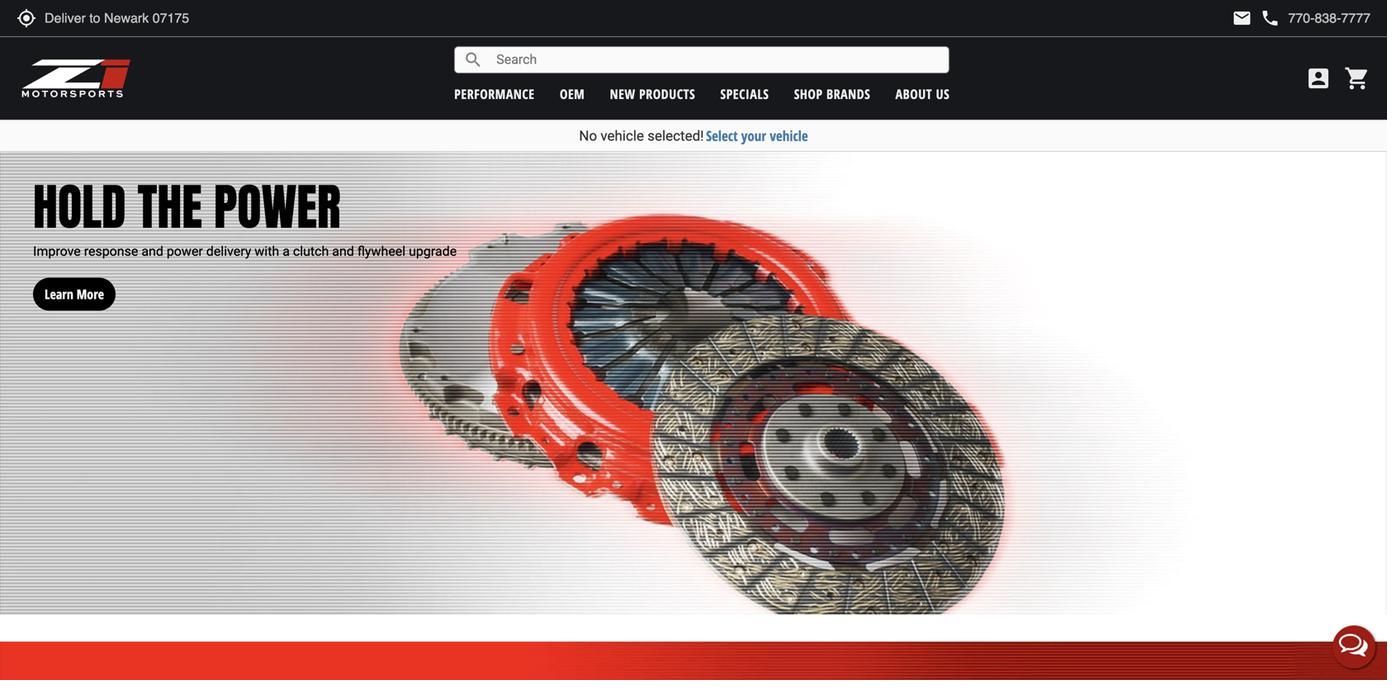 Task type: locate. For each thing, give the bounding box(es) containing it.
vehicle inside no vehicle selected! select your vehicle
[[601, 128, 644, 144]]

delivery
[[206, 244, 251, 259]]

mail
[[1232, 8, 1252, 28]]

your
[[741, 126, 766, 145]]

2 and from the left
[[332, 244, 354, 259]]

1 horizontal spatial and
[[332, 244, 354, 259]]

1 horizontal spatial vehicle
[[770, 126, 808, 145]]

oem
[[560, 85, 585, 103]]

oem link
[[560, 85, 585, 103]]

new
[[610, 85, 635, 103]]

mail link
[[1232, 8, 1252, 28]]

no
[[579, 128, 597, 144]]

vehicle
[[770, 126, 808, 145], [601, 128, 644, 144]]

account_box
[[1305, 65, 1332, 92]]

performance
[[454, 85, 535, 103]]

search
[[463, 50, 483, 70]]

select
[[706, 126, 738, 145]]

products
[[639, 85, 695, 103]]

clutch
[[293, 244, 329, 259]]

phone link
[[1260, 8, 1371, 28]]

0 horizontal spatial and
[[141, 244, 163, 259]]

and left power
[[141, 244, 163, 259]]

0 horizontal spatial vehicle
[[601, 128, 644, 144]]

us
[[936, 85, 950, 103]]

1 and from the left
[[141, 244, 163, 259]]

vehicle right no
[[601, 128, 644, 144]]

learn more link
[[33, 261, 116, 311]]

a
[[283, 244, 290, 259]]

hold
[[33, 170, 126, 244]]

hold the power improve response and power delivery with a clutch and flywheel upgrade
[[33, 170, 457, 259]]

shop
[[794, 85, 823, 103]]

and
[[141, 244, 163, 259], [332, 244, 354, 259]]

upgrade
[[409, 244, 457, 259]]

select your vehicle link
[[706, 126, 808, 145]]

command the grip image
[[0, 0, 1387, 111]]

the
[[138, 170, 202, 244]]

with
[[255, 244, 279, 259]]

vehicle right your
[[770, 126, 808, 145]]

and right clutch
[[332, 244, 354, 259]]



Task type: vqa. For each thing, say whether or not it's contained in the screenshot.
Nissan
no



Task type: describe. For each thing, give the bounding box(es) containing it.
brands
[[827, 85, 870, 103]]

selected!
[[648, 128, 704, 144]]

new products link
[[610, 85, 695, 103]]

performance link
[[454, 85, 535, 103]]

about us
[[896, 85, 950, 103]]

specials link
[[720, 85, 769, 103]]

no vehicle selected! select your vehicle
[[579, 126, 808, 145]]

shopping_cart link
[[1340, 65, 1371, 92]]

learn
[[45, 285, 73, 303]]

improve
[[33, 244, 81, 259]]

shopping_cart
[[1344, 65, 1371, 92]]

shop brands link
[[794, 85, 870, 103]]

my_location
[[17, 8, 36, 28]]

mail phone
[[1232, 8, 1280, 28]]

more
[[77, 285, 104, 303]]

shop brands
[[794, 85, 870, 103]]

z1 motorsports logo image
[[21, 58, 132, 99]]

specials
[[720, 85, 769, 103]]

about us link
[[896, 85, 950, 103]]

Search search field
[[483, 47, 949, 73]]

power
[[167, 244, 203, 259]]

account_box link
[[1301, 65, 1336, 92]]

hold the power   improve response and power delivery with a clutch and flywheel upgrade image
[[0, 139, 1387, 615]]

learn more
[[45, 285, 104, 303]]

power
[[214, 170, 341, 244]]

about
[[896, 85, 932, 103]]

performance & style see the light with improved lighting options for your car. image
[[0, 642, 1387, 680]]

new products
[[610, 85, 695, 103]]

flywheel
[[357, 244, 406, 259]]

response
[[84, 244, 138, 259]]

phone
[[1260, 8, 1280, 28]]



